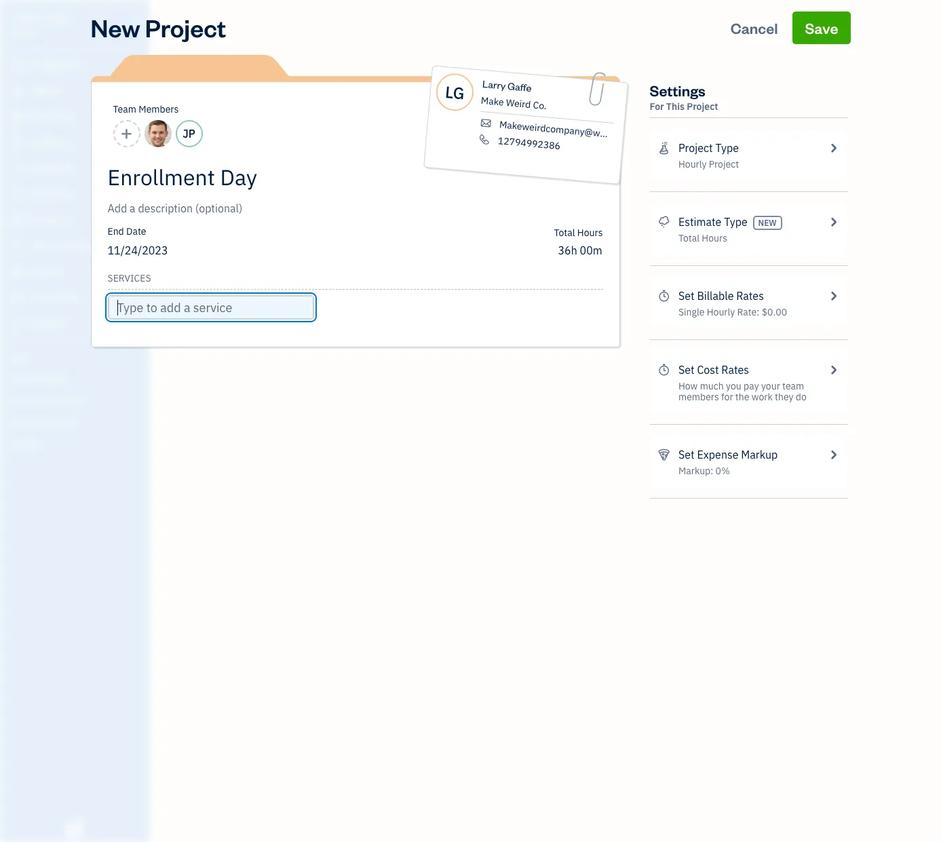 Task type: vqa. For each thing, say whether or not it's contained in the screenshot.
End
yes



Task type: locate. For each thing, give the bounding box(es) containing it.
2 chevronright image from the top
[[827, 214, 840, 230]]

total hours up the hourly budget "text box"
[[554, 227, 603, 239]]

total hours
[[554, 227, 603, 239], [679, 232, 727, 244]]

hours down estimate type
[[702, 232, 727, 244]]

hourly down "set billable rates"
[[707, 306, 735, 318]]

0%
[[716, 465, 730, 477]]

money image
[[9, 265, 25, 279]]

envelope image
[[478, 117, 493, 129]]

hourly down project type
[[679, 158, 707, 170]]

members
[[139, 103, 179, 115]]

type up hourly project
[[715, 141, 739, 155]]

chevronright image
[[827, 140, 840, 156], [827, 214, 840, 230], [827, 288, 840, 304], [827, 362, 840, 378]]

total
[[554, 227, 575, 239], [679, 232, 700, 244]]

markup
[[741, 448, 778, 461]]

rates for set billable rates
[[736, 289, 764, 303]]

0 vertical spatial set
[[679, 289, 695, 303]]

2 vertical spatial set
[[679, 448, 695, 461]]

1 vertical spatial set
[[679, 363, 695, 377]]

total hours down estimate
[[679, 232, 727, 244]]

set for set cost rates
[[679, 363, 695, 377]]

1 vertical spatial rates
[[722, 363, 749, 377]]

cancel button
[[718, 12, 790, 44]]

type
[[715, 141, 739, 155], [724, 215, 748, 229]]

expense image
[[9, 188, 25, 202]]

freshbooks image
[[64, 820, 86, 837]]

hours up the hourly budget "text box"
[[577, 227, 603, 239]]

project
[[145, 12, 226, 43], [687, 100, 718, 113], [679, 141, 713, 155], [709, 158, 739, 170]]

1 chevronright image from the top
[[827, 140, 840, 156]]

how much you pay your team members for the work they do
[[679, 380, 807, 403]]

hourly project
[[679, 158, 739, 170]]

cost
[[697, 363, 719, 377]]

billable
[[697, 289, 734, 303]]

members
[[679, 391, 719, 403]]

4 chevronright image from the top
[[827, 362, 840, 378]]

1 set from the top
[[679, 289, 695, 303]]

settings image
[[10, 438, 145, 449]]

hourly
[[679, 158, 707, 170], [707, 306, 735, 318]]

set for set billable rates
[[679, 289, 695, 303]]

client image
[[9, 85, 25, 98]]

chevronright image for set cost rates
[[827, 362, 840, 378]]

for
[[721, 391, 733, 403]]

services
[[108, 272, 151, 284]]

timetracking image left cost
[[658, 362, 670, 378]]

0 vertical spatial type
[[715, 141, 739, 155]]

0 vertical spatial timetracking image
[[658, 288, 670, 304]]

1 horizontal spatial total
[[679, 232, 700, 244]]

single hourly rate : $0.00
[[679, 306, 787, 318]]

rates for set cost rates
[[722, 363, 749, 377]]

larry gaffe make weird co.
[[480, 77, 547, 112]]

jp
[[183, 127, 195, 140]]

:
[[757, 306, 760, 318]]

cancel
[[731, 18, 778, 37]]

bank connections image
[[10, 417, 145, 428]]

3 chevronright image from the top
[[827, 288, 840, 304]]

timer image
[[9, 240, 25, 253]]

rates up rate
[[736, 289, 764, 303]]

set up how on the top right of the page
[[679, 363, 695, 377]]

much
[[700, 380, 724, 392]]

work
[[752, 391, 773, 403]]

set up markup:
[[679, 448, 695, 461]]

timetracking image
[[658, 288, 670, 304], [658, 362, 670, 378]]

you
[[726, 380, 742, 392]]

main element
[[0, 0, 183, 842]]

project inside settings for this project
[[687, 100, 718, 113]]

set up single
[[679, 289, 695, 303]]

type for estimate type
[[724, 215, 748, 229]]

2 timetracking image from the top
[[658, 362, 670, 378]]

timetracking image for set billable rates
[[658, 288, 670, 304]]

1 timetracking image from the top
[[658, 288, 670, 304]]

single
[[679, 306, 705, 318]]

dashboard image
[[9, 59, 25, 73]]

make
[[480, 94, 504, 108]]

2 set from the top
[[679, 363, 695, 377]]

hours
[[577, 227, 603, 239], [702, 232, 727, 244]]

Project Description text field
[[108, 200, 481, 216]]

set
[[679, 289, 695, 303], [679, 363, 695, 377], [679, 448, 695, 461]]

timetracking image left 'billable'
[[658, 288, 670, 304]]

rates
[[736, 289, 764, 303], [722, 363, 749, 377]]

set billable rates
[[679, 289, 764, 303]]

estimates image
[[658, 214, 670, 230]]

1 vertical spatial timetracking image
[[658, 362, 670, 378]]

rate
[[737, 306, 757, 318]]

rates up you
[[722, 363, 749, 377]]

type left the 'new'
[[724, 215, 748, 229]]

total up the hourly budget "text box"
[[554, 227, 575, 239]]

total down estimate
[[679, 232, 700, 244]]

3 set from the top
[[679, 448, 695, 461]]

0 horizontal spatial total hours
[[554, 227, 603, 239]]

chevronright image for estimate type
[[827, 214, 840, 230]]

date
[[126, 225, 146, 238]]

1 vertical spatial type
[[724, 215, 748, 229]]

weird
[[505, 96, 531, 111]]

new project
[[91, 12, 226, 43]]

0 vertical spatial rates
[[736, 289, 764, 303]]



Task type: describe. For each thing, give the bounding box(es) containing it.
turtle inc owner
[[11, 12, 71, 37]]

0 horizontal spatial hours
[[577, 227, 603, 239]]

expenses image
[[658, 447, 670, 463]]

estimate type
[[679, 215, 748, 229]]

how
[[679, 380, 698, 392]]

End date in  format text field
[[108, 244, 273, 257]]

1 horizontal spatial total hours
[[679, 232, 727, 244]]

chevronright image for set billable rates
[[827, 288, 840, 304]]

this
[[666, 100, 685, 113]]

project type
[[679, 141, 739, 155]]

set cost rates
[[679, 363, 749, 377]]

co.
[[532, 99, 547, 112]]

expense
[[697, 448, 739, 461]]

they
[[775, 391, 794, 403]]

invoice image
[[9, 136, 25, 150]]

Type to add a service text field
[[109, 297, 313, 318]]

markup:
[[679, 465, 713, 477]]

new
[[758, 218, 777, 228]]

for
[[650, 100, 664, 113]]

chevronright image for project type
[[827, 140, 840, 156]]

payment image
[[9, 162, 25, 176]]

settings
[[650, 81, 706, 100]]

estimate image
[[9, 111, 25, 124]]

add team member image
[[120, 126, 133, 142]]

markup: 0%
[[679, 465, 730, 477]]

$0.00
[[762, 306, 787, 318]]

phone image
[[477, 133, 491, 145]]

0 vertical spatial hourly
[[679, 158, 707, 170]]

items and services image
[[10, 395, 145, 406]]

team members image
[[10, 373, 145, 384]]

do
[[796, 391, 807, 403]]

set for set expense markup
[[679, 448, 695, 461]]

team
[[113, 103, 136, 115]]

larry
[[482, 77, 506, 92]]

0 horizontal spatial total
[[554, 227, 575, 239]]

timetracking image for set cost rates
[[658, 362, 670, 378]]

lg
[[444, 81, 465, 104]]

end date
[[108, 225, 146, 238]]

project image
[[9, 214, 25, 227]]

type for project type
[[715, 141, 739, 155]]

chart image
[[9, 291, 25, 305]]

pay
[[744, 380, 759, 392]]

1 vertical spatial hourly
[[707, 306, 735, 318]]

the
[[735, 391, 749, 403]]

set expense markup
[[679, 448, 778, 461]]

projects image
[[658, 140, 670, 156]]

gaffe
[[507, 79, 532, 94]]

new
[[91, 12, 140, 43]]

settings for this project
[[650, 81, 718, 113]]

12794992386
[[497, 134, 561, 152]]

save button
[[793, 12, 851, 44]]

estimate
[[679, 215, 722, 229]]

turtle
[[11, 12, 50, 26]]

chevronright image
[[827, 447, 840, 463]]

your
[[761, 380, 780, 392]]

team members
[[113, 103, 179, 115]]

owner
[[11, 27, 36, 37]]

inc
[[52, 12, 71, 26]]

1 horizontal spatial hours
[[702, 232, 727, 244]]

Hourly Budget text field
[[558, 244, 603, 257]]

save
[[805, 18, 838, 37]]

end
[[108, 225, 124, 238]]

apps image
[[10, 352, 145, 362]]

makeweirdcompany@weird.co
[[499, 118, 629, 142]]

Project Name text field
[[108, 164, 481, 191]]

report image
[[9, 317, 25, 330]]

team
[[782, 380, 804, 392]]



